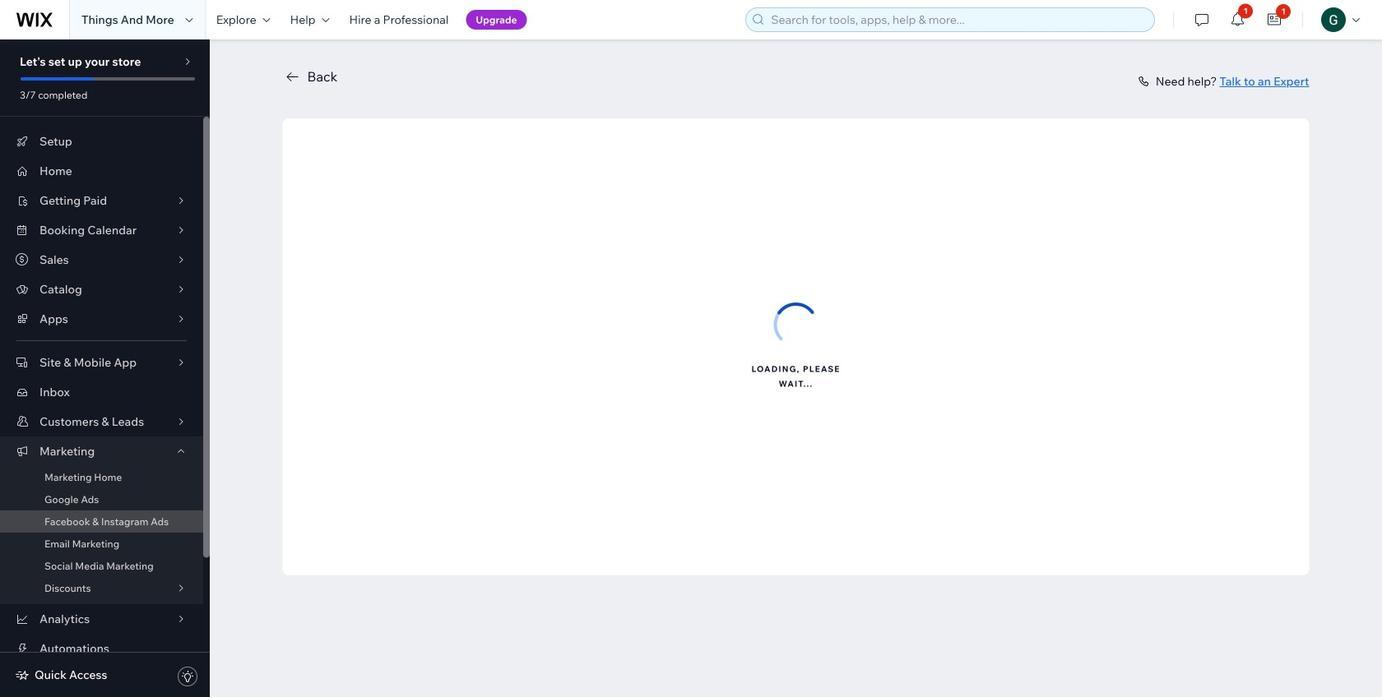 Task type: describe. For each thing, give the bounding box(es) containing it.
sidebar element
[[0, 39, 210, 698]]



Task type: vqa. For each thing, say whether or not it's contained in the screenshot.
maintenance
no



Task type: locate. For each thing, give the bounding box(es) containing it.
Search for tools, apps, help & more... field
[[766, 8, 1150, 31]]

ad goal image
[[771, 250, 821, 299]]



